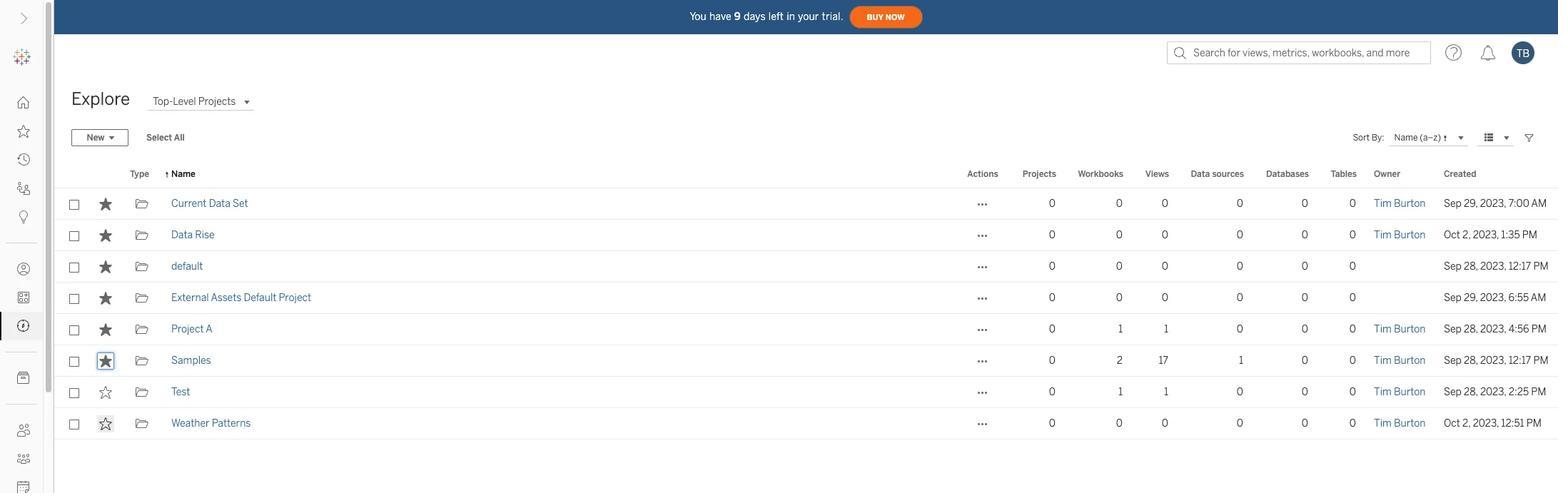 Task type: vqa. For each thing, say whether or not it's contained in the screenshot.
Oct 2, 2023, 12:51 PM's '2,'
yes



Task type: describe. For each thing, give the bounding box(es) containing it.
recommendations image
[[17, 211, 30, 223]]

2023, for external assets default project
[[1480, 292, 1506, 304]]

recents image
[[17, 153, 30, 166]]

collections image
[[17, 291, 30, 304]]

2023, for samples
[[1481, 355, 1507, 367]]

projects inside popup button
[[198, 96, 236, 108]]

default
[[171, 261, 203, 273]]

main navigation. press the up and down arrow keys to access links. element
[[0, 89, 43, 493]]

tim burton for sep 29, 2023, 7:00 am
[[1374, 198, 1426, 210]]

data rise
[[171, 229, 215, 241]]

sort
[[1353, 133, 1370, 143]]

tim for sep 28, 2023, 4:56 pm
[[1374, 323, 1392, 336]]

2023, for test
[[1481, 386, 1507, 398]]

level
[[173, 96, 196, 108]]

row group containing current data set
[[54, 188, 1558, 440]]

data for data sources
[[1191, 169, 1210, 179]]

tim burton for oct 2, 2023, 1:35 pm
[[1374, 229, 1426, 241]]

tim burton link for oct 2, 2023, 1:35 pm
[[1374, 220, 1426, 251]]

data rise link
[[171, 220, 215, 251]]

default link
[[171, 251, 203, 283]]

2023, for default
[[1481, 261, 1507, 273]]

sep 28, 2023, 12:17 pm for 1
[[1444, 355, 1549, 367]]

7:00
[[1509, 198, 1530, 210]]

projects inside grid
[[1023, 169, 1057, 179]]

sep 28, 2023, 2:25 pm
[[1444, 386, 1547, 398]]

external assets image
[[17, 372, 30, 385]]

2023, for data rise
[[1473, 229, 1499, 241]]

samples
[[171, 355, 211, 367]]

all
[[174, 133, 185, 143]]

test link
[[171, 377, 190, 408]]

6 project image from the top
[[135, 386, 148, 399]]

set
[[233, 198, 248, 210]]

grid containing current data set
[[54, 161, 1558, 493]]

data sources
[[1191, 169, 1244, 179]]

sep 29, 2023, 6:55 am
[[1444, 292, 1547, 304]]

in
[[787, 10, 795, 22]]

tim burton for sep 28, 2023, 2:25 pm
[[1374, 386, 1426, 398]]

tim for sep 29, 2023, 7:00 am
[[1374, 198, 1392, 210]]

favorites image
[[17, 125, 30, 138]]

you have 9 days left in your trial.
[[690, 10, 844, 22]]

row containing current data set
[[54, 188, 1558, 220]]

28, for project a
[[1464, 323, 1478, 336]]

tim burton for oct 2, 2023, 12:51 pm
[[1374, 418, 1426, 430]]

pm for project a
[[1532, 323, 1547, 336]]

2023, for project a
[[1481, 323, 1507, 336]]

new
[[87, 133, 105, 143]]

tim burton for sep 28, 2023, 12:17 pm
[[1374, 355, 1426, 367]]

pm for default
[[1534, 261, 1549, 273]]

rise
[[195, 229, 215, 241]]

personal space image
[[17, 263, 30, 276]]

select all
[[146, 133, 185, 143]]

1 horizontal spatial data
[[209, 198, 230, 210]]

28, for samples
[[1464, 355, 1478, 367]]

default
[[244, 292, 277, 304]]

burton for oct 2, 2023, 1:35 pm
[[1394, 229, 1426, 241]]

a
[[206, 323, 213, 336]]

am for sep 29, 2023, 6:55 am
[[1531, 292, 1547, 304]]

project image for current
[[135, 198, 148, 211]]

project a
[[171, 323, 213, 336]]

now
[[886, 12, 905, 22]]

new button
[[71, 129, 128, 146]]

actions
[[968, 169, 999, 179]]

external
[[171, 292, 209, 304]]

current data set link
[[171, 188, 248, 220]]

assets
[[211, 292, 242, 304]]

tables
[[1331, 169, 1357, 179]]

sep for samples
[[1444, 355, 1462, 367]]

row containing external assets default project
[[54, 283, 1558, 314]]

top-level projects button
[[147, 93, 254, 110]]

buy now
[[867, 12, 905, 22]]

2023, for current data set
[[1480, 198, 1506, 210]]

sep for external assets default project
[[1444, 292, 1462, 304]]

project image for default
[[135, 261, 148, 273]]

project a link
[[171, 314, 213, 346]]

project image for external
[[135, 292, 148, 305]]

6:55
[[1509, 292, 1529, 304]]

sep for default
[[1444, 261, 1462, 273]]

burton for sep 28, 2023, 2:25 pm
[[1394, 386, 1426, 398]]

0 vertical spatial project
[[279, 292, 311, 304]]

tim burton link for sep 29, 2023, 7:00 am
[[1374, 188, 1426, 220]]

12:17 for 1
[[1509, 355, 1531, 367]]

am for sep 29, 2023, 7:00 am
[[1532, 198, 1547, 210]]

pm for test
[[1531, 386, 1547, 398]]

2023, for weather patterns
[[1473, 418, 1499, 430]]

sep 28, 2023, 4:56 pm
[[1444, 323, 1547, 336]]

row containing samples
[[54, 346, 1558, 377]]

left
[[769, 10, 784, 22]]

cell for sep 29, 2023, 6:55 am
[[1366, 283, 1436, 314]]



Task type: locate. For each thing, give the bounding box(es) containing it.
samples link
[[171, 346, 211, 377]]

workbooks
[[1078, 169, 1124, 179]]

sep down oct 2, 2023, 1:35 pm
[[1444, 261, 1462, 273]]

trial.
[[822, 10, 844, 22]]

1 tim burton from the top
[[1374, 198, 1426, 210]]

row containing weather patterns
[[54, 408, 1558, 440]]

you
[[690, 10, 707, 22]]

2 row from the top
[[54, 220, 1558, 251]]

buy
[[867, 12, 884, 22]]

29, for sep 29, 2023, 7:00 am
[[1464, 198, 1478, 210]]

data for data rise
[[171, 229, 193, 241]]

2 burton from the top
[[1394, 229, 1426, 241]]

9
[[734, 10, 741, 22]]

1 2, from the top
[[1463, 229, 1471, 241]]

1 28, from the top
[[1464, 261, 1478, 273]]

row
[[54, 188, 1558, 220], [54, 220, 1558, 251], [54, 251, 1558, 283], [54, 283, 1558, 314], [54, 314, 1558, 346], [54, 346, 1558, 377], [54, 377, 1558, 408], [54, 408, 1558, 440]]

projects right actions
[[1023, 169, 1057, 179]]

29,
[[1464, 198, 1478, 210], [1464, 292, 1478, 304]]

29, down created
[[1464, 198, 1478, 210]]

3 tim burton from the top
[[1374, 323, 1426, 336]]

burton for sep 28, 2023, 4:56 pm
[[1394, 323, 1426, 336]]

databases
[[1266, 169, 1309, 179]]

project image for weather patterns
[[135, 418, 148, 430]]

1
[[1119, 323, 1123, 336], [1164, 323, 1169, 336], [1239, 355, 1244, 367], [1119, 386, 1123, 398], [1164, 386, 1169, 398]]

5 tim burton link from the top
[[1374, 377, 1426, 408]]

select
[[146, 133, 172, 143]]

0 vertical spatial sep 28, 2023, 12:17 pm
[[1444, 261, 1549, 273]]

projects right level
[[198, 96, 236, 108]]

explore
[[71, 89, 130, 109]]

sep 28, 2023, 12:17 pm up sep 29, 2023, 6:55 am
[[1444, 261, 1549, 273]]

row containing default
[[54, 251, 1558, 283]]

weather
[[171, 418, 210, 430]]

17
[[1159, 355, 1169, 367]]

row containing project a
[[54, 314, 1558, 346]]

6 tim burton link from the top
[[1374, 408, 1426, 440]]

4 project image from the top
[[135, 323, 148, 336]]

2023,
[[1480, 198, 1506, 210], [1473, 229, 1499, 241], [1481, 261, 1507, 273], [1480, 292, 1506, 304], [1481, 323, 1507, 336], [1481, 355, 1507, 367], [1481, 386, 1507, 398], [1473, 418, 1499, 430]]

sort by:
[[1353, 133, 1385, 143]]

12:17 down 4:56 on the right bottom
[[1509, 355, 1531, 367]]

project image for project
[[135, 323, 148, 336]]

4 tim from the top
[[1374, 355, 1392, 367]]

pm right 12:51
[[1527, 418, 1542, 430]]

owner
[[1374, 169, 1401, 179]]

project image left test link at the left
[[135, 386, 148, 399]]

1 tim from the top
[[1374, 198, 1392, 210]]

tim burton link
[[1374, 188, 1426, 220], [1374, 220, 1426, 251], [1374, 314, 1426, 346], [1374, 346, 1426, 377], [1374, 377, 1426, 408], [1374, 408, 1426, 440]]

2, for oct 2, 2023, 1:35 pm
[[1463, 229, 1471, 241]]

oct for oct 2, 2023, 12:51 pm
[[1444, 418, 1460, 430]]

0 vertical spatial data
[[1191, 169, 1210, 179]]

2 29, from the top
[[1464, 292, 1478, 304]]

navigation panel element
[[0, 43, 43, 493]]

row containing data rise
[[54, 220, 1558, 251]]

12:17 up the "6:55"
[[1509, 261, 1531, 273]]

project image left project a "link"
[[135, 323, 148, 336]]

6 tim burton from the top
[[1374, 418, 1426, 430]]

1 vertical spatial project
[[171, 323, 204, 336]]

28, for default
[[1464, 261, 1478, 273]]

0 horizontal spatial data
[[171, 229, 193, 241]]

tim burton for sep 28, 2023, 4:56 pm
[[1374, 323, 1426, 336]]

2 tim from the top
[[1374, 229, 1392, 241]]

cell for sep 28, 2023, 12:17 pm
[[1366, 251, 1436, 283]]

shared with me image
[[17, 182, 30, 195]]

sep 29, 2023, 7:00 am
[[1444, 198, 1547, 210]]

sep
[[1444, 198, 1462, 210], [1444, 261, 1462, 273], [1444, 292, 1462, 304], [1444, 323, 1462, 336], [1444, 355, 1462, 367], [1444, 386, 1462, 398]]

patterns
[[212, 418, 251, 430]]

28, down oct 2, 2023, 1:35 pm
[[1464, 261, 1478, 273]]

sep for current data set
[[1444, 198, 1462, 210]]

project image left samples "link"
[[135, 355, 148, 368]]

burton for sep 29, 2023, 7:00 am
[[1394, 198, 1426, 210]]

29, for sep 29, 2023, 6:55 am
[[1464, 292, 1478, 304]]

1 12:17 from the top
[[1509, 261, 1531, 273]]

4 row from the top
[[54, 283, 1558, 314]]

tim
[[1374, 198, 1392, 210], [1374, 229, 1392, 241], [1374, 323, 1392, 336], [1374, 355, 1392, 367], [1374, 386, 1392, 398], [1374, 418, 1392, 430]]

28,
[[1464, 261, 1478, 273], [1464, 323, 1478, 336], [1464, 355, 1478, 367], [1464, 386, 1478, 398]]

2,
[[1463, 229, 1471, 241], [1463, 418, 1471, 430]]

3 row from the top
[[54, 251, 1558, 283]]

2 project image from the top
[[135, 229, 148, 242]]

external assets default project link
[[171, 283, 311, 314]]

sep 28, 2023, 12:17 pm down sep 28, 2023, 4:56 pm
[[1444, 355, 1549, 367]]

12:17
[[1509, 261, 1531, 273], [1509, 355, 1531, 367]]

1 vertical spatial 2,
[[1463, 418, 1471, 430]]

type
[[130, 169, 149, 179]]

oct down sep 29, 2023, 7:00 am
[[1444, 229, 1460, 241]]

6 tim from the top
[[1374, 418, 1392, 430]]

current data set
[[171, 198, 248, 210]]

grid
[[54, 161, 1558, 493]]

5 sep from the top
[[1444, 355, 1462, 367]]

3 tim from the top
[[1374, 323, 1392, 336]]

3 burton from the top
[[1394, 323, 1426, 336]]

pm right 4:56 on the right bottom
[[1532, 323, 1547, 336]]

am right 7:00
[[1532, 198, 1547, 210]]

oct 2, 2023, 12:51 pm
[[1444, 418, 1542, 430]]

0 vertical spatial am
[[1532, 198, 1547, 210]]

current
[[171, 198, 207, 210]]

created
[[1444, 169, 1477, 179]]

2023, up sep 29, 2023, 6:55 am
[[1481, 261, 1507, 273]]

0 horizontal spatial projects
[[198, 96, 236, 108]]

28, for test
[[1464, 386, 1478, 398]]

2 2, from the top
[[1463, 418, 1471, 430]]

6 sep from the top
[[1444, 386, 1462, 398]]

am right the "6:55"
[[1531, 292, 1547, 304]]

project image for data
[[135, 229, 148, 242]]

2023, left 2:25
[[1481, 386, 1507, 398]]

0 vertical spatial 2,
[[1463, 229, 1471, 241]]

5 tim from the top
[[1374, 386, 1392, 398]]

tim for sep 28, 2023, 12:17 pm
[[1374, 355, 1392, 367]]

2 tim burton link from the top
[[1374, 220, 1426, 251]]

project image left default "link"
[[135, 261, 148, 273]]

sep down sep 29, 2023, 6:55 am
[[1444, 323, 1462, 336]]

2, down sep 28, 2023, 2:25 pm
[[1463, 418, 1471, 430]]

weather patterns link
[[171, 408, 251, 440]]

2023, left 4:56 on the right bottom
[[1481, 323, 1507, 336]]

2 12:17 from the top
[[1509, 355, 1531, 367]]

home image
[[17, 96, 30, 109]]

2 tim burton from the top
[[1374, 229, 1426, 241]]

1 tim burton link from the top
[[1374, 188, 1426, 220]]

2023, left the 1:35
[[1473, 229, 1499, 241]]

0
[[1049, 198, 1056, 210], [1116, 198, 1123, 210], [1162, 198, 1169, 210], [1237, 198, 1244, 210], [1302, 198, 1309, 210], [1350, 198, 1356, 210], [1049, 229, 1056, 241], [1116, 229, 1123, 241], [1162, 229, 1169, 241], [1237, 229, 1244, 241], [1302, 229, 1309, 241], [1350, 229, 1356, 241], [1049, 261, 1056, 273], [1116, 261, 1123, 273], [1162, 261, 1169, 273], [1237, 261, 1244, 273], [1302, 261, 1309, 273], [1350, 261, 1356, 273], [1049, 292, 1056, 304], [1116, 292, 1123, 304], [1162, 292, 1169, 304], [1237, 292, 1244, 304], [1302, 292, 1309, 304], [1350, 292, 1356, 304], [1049, 323, 1056, 336], [1237, 323, 1244, 336], [1302, 323, 1309, 336], [1350, 323, 1356, 336], [1049, 355, 1056, 367], [1302, 355, 1309, 367], [1350, 355, 1356, 367], [1049, 386, 1056, 398], [1237, 386, 1244, 398], [1302, 386, 1309, 398], [1350, 386, 1356, 398], [1049, 418, 1056, 430], [1116, 418, 1123, 430], [1162, 418, 1169, 430], [1237, 418, 1244, 430], [1302, 418, 1309, 430], [1350, 418, 1356, 430]]

tim for oct 2, 2023, 1:35 pm
[[1374, 229, 1392, 241]]

1 vertical spatial sep 28, 2023, 12:17 pm
[[1444, 355, 1549, 367]]

2 vertical spatial data
[[171, 229, 193, 241]]

2023, left the "6:55"
[[1480, 292, 1506, 304]]

3 28, from the top
[[1464, 355, 1478, 367]]

2, down sep 29, 2023, 7:00 am
[[1463, 229, 1471, 241]]

top-level projects
[[153, 96, 236, 108]]

6 burton from the top
[[1394, 418, 1426, 430]]

1 vertical spatial project image
[[135, 418, 148, 430]]

top-
[[153, 96, 173, 108]]

1 project image from the top
[[135, 261, 148, 273]]

4:56
[[1509, 323, 1530, 336]]

pm right the 1:35
[[1523, 229, 1538, 241]]

2:25
[[1509, 386, 1529, 398]]

1 oct from the top
[[1444, 229, 1460, 241]]

tim burton link for sep 28, 2023, 2:25 pm
[[1374, 377, 1426, 408]]

oct 2, 2023, 1:35 pm
[[1444, 229, 1538, 241]]

project image down type
[[135, 198, 148, 211]]

data left set at top left
[[209, 198, 230, 210]]

2 oct from the top
[[1444, 418, 1460, 430]]

0 vertical spatial oct
[[1444, 229, 1460, 241]]

12:17 for 0
[[1509, 261, 1531, 273]]

sep down created
[[1444, 198, 1462, 210]]

4 sep from the top
[[1444, 323, 1462, 336]]

3 project image from the top
[[135, 292, 148, 305]]

2023, left 12:51
[[1473, 418, 1499, 430]]

schedules image
[[17, 481, 30, 493]]

pm for weather patterns
[[1527, 418, 1542, 430]]

data left rise
[[171, 229, 193, 241]]

1 horizontal spatial project
[[279, 292, 311, 304]]

2 sep 28, 2023, 12:17 pm from the top
[[1444, 355, 1549, 367]]

2 project image from the top
[[135, 418, 148, 430]]

oct for oct 2, 2023, 1:35 pm
[[1444, 229, 1460, 241]]

row group
[[54, 188, 1558, 440]]

project inside "link"
[[171, 323, 204, 336]]

1 horizontal spatial projects
[[1023, 169, 1057, 179]]

1 cell from the top
[[1366, 251, 1436, 283]]

have
[[710, 10, 732, 22]]

1 29, from the top
[[1464, 198, 1478, 210]]

1 vertical spatial oct
[[1444, 418, 1460, 430]]

row containing test
[[54, 377, 1558, 408]]

28, up sep 28, 2023, 2:25 pm
[[1464, 355, 1478, 367]]

data
[[1191, 169, 1210, 179], [209, 198, 230, 210], [171, 229, 193, 241]]

2 cell from the top
[[1366, 283, 1436, 314]]

external assets default project
[[171, 292, 311, 304]]

5 row from the top
[[54, 314, 1558, 346]]

3 tim burton link from the top
[[1374, 314, 1426, 346]]

0 vertical spatial project image
[[135, 261, 148, 273]]

28, down sep 29, 2023, 6:55 am
[[1464, 323, 1478, 336]]

pm right 2:25
[[1531, 386, 1547, 398]]

2
[[1117, 355, 1123, 367]]

project image left external
[[135, 292, 148, 305]]

1 row from the top
[[54, 188, 1558, 220]]

groups image
[[17, 453, 30, 465]]

tim burton link for oct 2, 2023, 12:51 pm
[[1374, 408, 1426, 440]]

sources
[[1212, 169, 1244, 179]]

sep for project a
[[1444, 323, 1462, 336]]

5 burton from the top
[[1394, 386, 1426, 398]]

1 project image from the top
[[135, 198, 148, 211]]

pm down sep 28, 2023, 4:56 pm
[[1534, 355, 1549, 367]]

1 sep from the top
[[1444, 198, 1462, 210]]

oct down sep 28, 2023, 2:25 pm
[[1444, 418, 1460, 430]]

burton
[[1394, 198, 1426, 210], [1394, 229, 1426, 241], [1394, 323, 1426, 336], [1394, 355, 1426, 367], [1394, 386, 1426, 398], [1394, 418, 1426, 430]]

12:51
[[1502, 418, 1525, 430]]

tim burton link for sep 28, 2023, 4:56 pm
[[1374, 314, 1426, 346]]

8 row from the top
[[54, 408, 1558, 440]]

1 vertical spatial 12:17
[[1509, 355, 1531, 367]]

1 vertical spatial 29,
[[1464, 292, 1478, 304]]

5 tim burton from the top
[[1374, 386, 1426, 398]]

days
[[744, 10, 766, 22]]

3 sep from the top
[[1444, 292, 1462, 304]]

project image
[[135, 198, 148, 211], [135, 229, 148, 242], [135, 292, 148, 305], [135, 323, 148, 336], [135, 355, 148, 368], [135, 386, 148, 399]]

tim for oct 2, 2023, 12:51 pm
[[1374, 418, 1392, 430]]

2023, up sep 28, 2023, 2:25 pm
[[1481, 355, 1507, 367]]

test
[[171, 386, 190, 398]]

explore image
[[17, 320, 30, 333]]

0 vertical spatial 12:17
[[1509, 261, 1531, 273]]

2023, left 7:00
[[1480, 198, 1506, 210]]

select all button
[[137, 129, 194, 146]]

your
[[798, 10, 819, 22]]

data left sources
[[1191, 169, 1210, 179]]

pm for data rise
[[1523, 229, 1538, 241]]

6 row from the top
[[54, 346, 1558, 377]]

buy now button
[[849, 6, 923, 29]]

users image
[[17, 424, 30, 437]]

sep 28, 2023, 12:17 pm
[[1444, 261, 1549, 273], [1444, 355, 1549, 367]]

1 vertical spatial am
[[1531, 292, 1547, 304]]

burton for sep 28, 2023, 12:17 pm
[[1394, 355, 1426, 367]]

1 sep 28, 2023, 12:17 pm from the top
[[1444, 261, 1549, 273]]

1:35
[[1502, 229, 1520, 241]]

4 28, from the top
[[1464, 386, 1478, 398]]

project left a
[[171, 323, 204, 336]]

4 burton from the top
[[1394, 355, 1426, 367]]

sep up sep 28, 2023, 4:56 pm
[[1444, 292, 1462, 304]]

0 horizontal spatial project
[[171, 323, 204, 336]]

pm up sep 29, 2023, 6:55 am
[[1534, 261, 1549, 273]]

project right default on the left bottom
[[279, 292, 311, 304]]

views
[[1146, 169, 1169, 179]]

project image left the data rise link
[[135, 229, 148, 242]]

2 sep from the top
[[1444, 261, 1462, 273]]

2, for oct 2, 2023, 12:51 pm
[[1463, 418, 1471, 430]]

name
[[171, 169, 195, 179]]

tim for sep 28, 2023, 2:25 pm
[[1374, 386, 1392, 398]]

28, up oct 2, 2023, 12:51 pm
[[1464, 386, 1478, 398]]

4 tim burton from the top
[[1374, 355, 1426, 367]]

am
[[1532, 198, 1547, 210], [1531, 292, 1547, 304]]

project image left weather
[[135, 418, 148, 430]]

by:
[[1372, 133, 1385, 143]]

0 vertical spatial 29,
[[1464, 198, 1478, 210]]

oct
[[1444, 229, 1460, 241], [1444, 418, 1460, 430]]

5 project image from the top
[[135, 355, 148, 368]]

project
[[279, 292, 311, 304], [171, 323, 204, 336]]

tim burton link for sep 28, 2023, 12:17 pm
[[1374, 346, 1426, 377]]

2 horizontal spatial data
[[1191, 169, 1210, 179]]

sep up oct 2, 2023, 12:51 pm
[[1444, 386, 1462, 398]]

2 28, from the top
[[1464, 323, 1478, 336]]

burton for oct 2, 2023, 12:51 pm
[[1394, 418, 1426, 430]]

29, up sep 28, 2023, 4:56 pm
[[1464, 292, 1478, 304]]

4 tim burton link from the top
[[1374, 346, 1426, 377]]

1 burton from the top
[[1394, 198, 1426, 210]]

projects
[[198, 96, 236, 108], [1023, 169, 1057, 179]]

sep 28, 2023, 12:17 pm for 0
[[1444, 261, 1549, 273]]

0 vertical spatial projects
[[198, 96, 236, 108]]

pm
[[1523, 229, 1538, 241], [1534, 261, 1549, 273], [1532, 323, 1547, 336], [1534, 355, 1549, 367], [1531, 386, 1547, 398], [1527, 418, 1542, 430]]

pm for samples
[[1534, 355, 1549, 367]]

tim burton
[[1374, 198, 1426, 210], [1374, 229, 1426, 241], [1374, 323, 1426, 336], [1374, 355, 1426, 367], [1374, 386, 1426, 398], [1374, 418, 1426, 430]]

1 vertical spatial projects
[[1023, 169, 1057, 179]]

cell
[[1366, 251, 1436, 283], [1366, 283, 1436, 314]]

1 vertical spatial data
[[209, 198, 230, 210]]

7 row from the top
[[54, 377, 1558, 408]]

sep for test
[[1444, 386, 1462, 398]]

sep up sep 28, 2023, 2:25 pm
[[1444, 355, 1462, 367]]

weather patterns
[[171, 418, 251, 430]]

project image
[[135, 261, 148, 273], [135, 418, 148, 430]]



